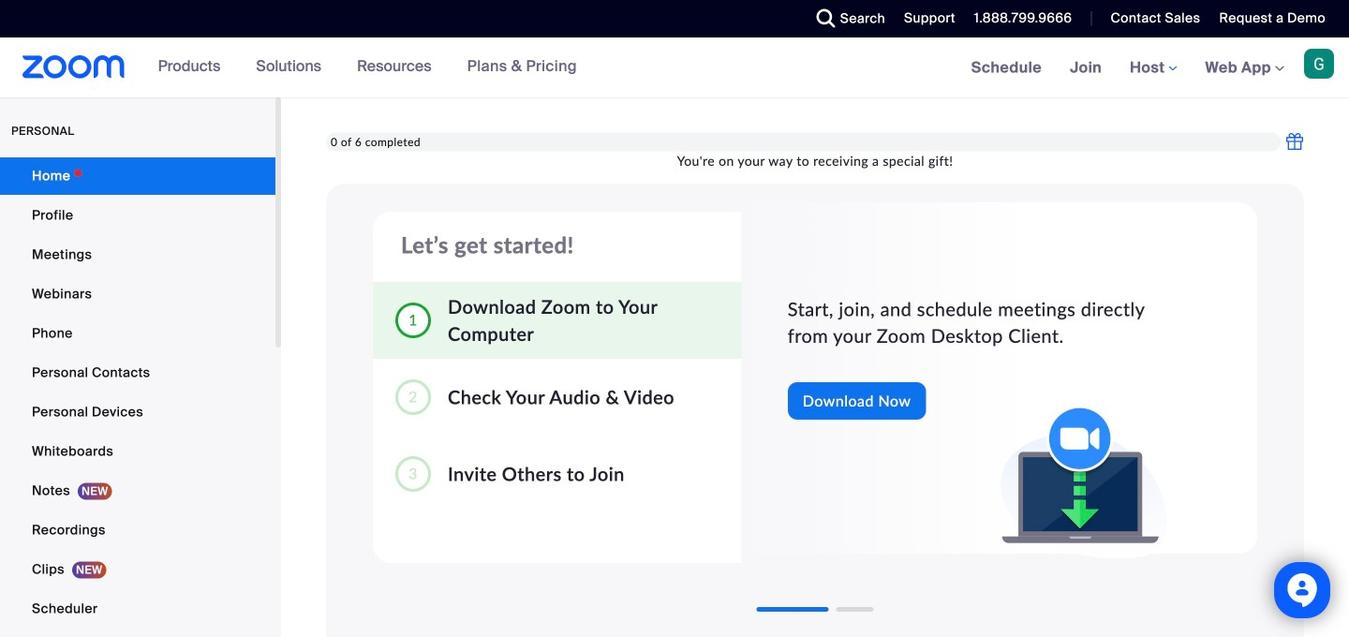 Task type: locate. For each thing, give the bounding box(es) containing it.
banner
[[0, 37, 1349, 99]]

zoom logo image
[[22, 55, 125, 79]]

personal menu menu
[[0, 157, 275, 637]]

meetings navigation
[[957, 37, 1349, 99]]



Task type: describe. For each thing, give the bounding box(es) containing it.
profile picture image
[[1304, 49, 1334, 79]]

product information navigation
[[144, 37, 591, 97]]



Task type: vqa. For each thing, say whether or not it's contained in the screenshot.
Request a Demo
no



